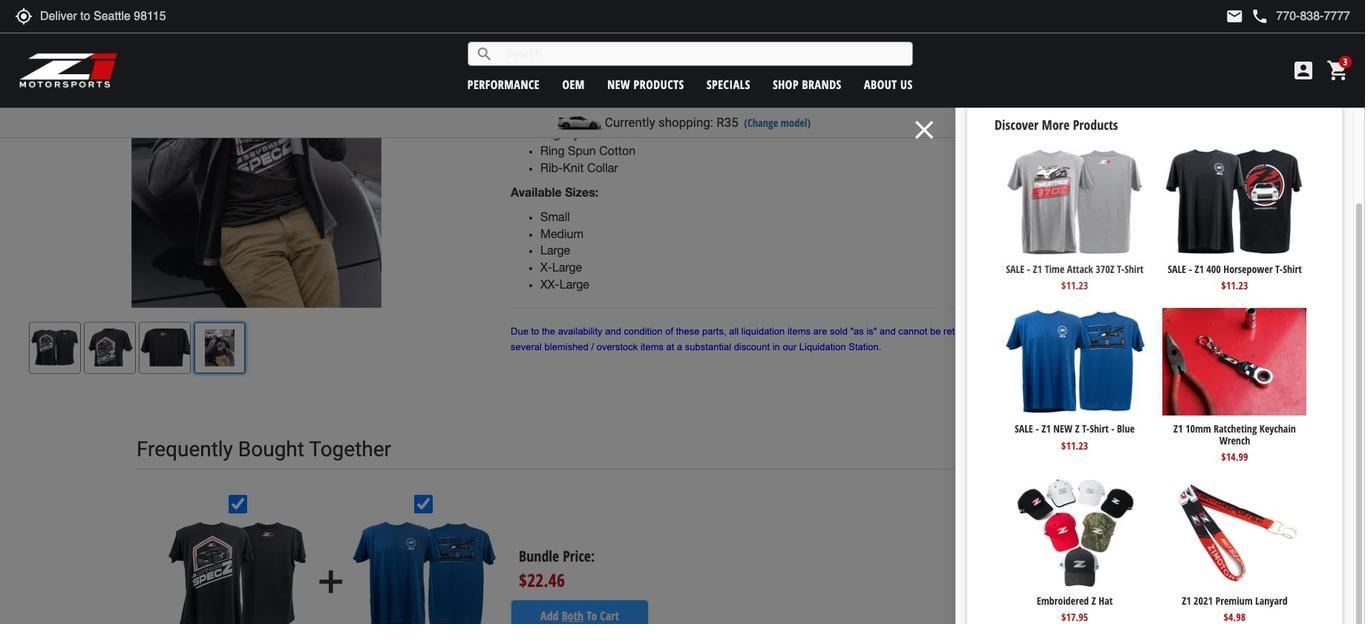 Task type: locate. For each thing, give the bounding box(es) containing it.
1 horizontal spatial about
[[1238, 376, 1262, 390]]

z1 inside the sale - z1 time attack 370z t-shirt $11.23
[[1033, 262, 1042, 276]]

- inside the sale - z1 time attack 370z t-shirt $11.23
[[1027, 262, 1030, 276]]

sale for sale - z1 new z t-shirt - blue $11.23
[[1015, 422, 1033, 436]]

price: right bundle
[[563, 547, 595, 567]]

$11.23 up (63%)
[[1190, 198, 1236, 222]]

price: down stock, on the top right
[[1146, 182, 1168, 196]]

you
[[1302, 23, 1318, 34]]

cotton
[[569, 93, 605, 107], [599, 144, 635, 158]]

medium
[[540, 227, 584, 240]]

0 vertical spatial list
[[1129, 182, 1143, 196]]

0 vertical spatial z
[[1075, 422, 1080, 436]]

$11.23 down attack
[[1061, 278, 1088, 292]]

1 vertical spatial about
[[1238, 376, 1262, 390]]

1 horizontal spatial the
[[1191, 23, 1205, 34]]

and right is" at the bottom right of the page
[[880, 326, 896, 337]]

price: inside the special price: $11.23 you save: $18.76 (63%)
[[1160, 206, 1182, 220]]

add right favorite_border in the bottom of the page
[[1211, 340, 1227, 354]]

0 horizontal spatial items
[[640, 341, 664, 352]]

shirt right "370z"
[[1124, 262, 1143, 276]]

embroidered z hat
[[1037, 594, 1113, 608]]

the up blemished
[[542, 326, 555, 337]]

be
[[930, 326, 941, 337]]

1 horizontal spatial list
[[1263, 340, 1277, 354]]

price: for $22.46
[[563, 547, 595, 567]]

0 vertical spatial of
[[1207, 37, 1215, 48]]

0 horizontal spatial of
[[665, 326, 673, 337]]

1 vertical spatial any
[[996, 326, 1012, 337]]

add inside add_shopping_cart add to cart
[[1215, 300, 1235, 318]]

2 vertical spatial price:
[[563, 547, 595, 567]]

to left cart
[[1238, 300, 1249, 318]]

1 horizontal spatial are
[[1321, 23, 1334, 34]]

keychain
[[1259, 422, 1296, 436]]

to inside due to the availability and condition of these parts, all liquidation items are sold "as is" and cannot be returned for any reason. z1 offers several blemished / overstock items at a substantial discount in our liquidation station.
[[531, 326, 539, 337]]

cotton up polyester
[[569, 93, 605, 107]]

overstock
[[597, 341, 638, 352]]

1 horizontal spatial of
[[1207, 37, 1215, 48]]

available
[[511, 185, 562, 199]]

1 vertical spatial of
[[665, 326, 673, 337]]

of up "at"
[[665, 326, 673, 337]]

(63%)
[[1214, 223, 1245, 241]]

1 vertical spatial cotton
[[599, 144, 635, 158]]

0 horizontal spatial z
[[1075, 422, 1080, 436]]

shirt for sale - z1 new z t-shirt - blue $11.23
[[1090, 422, 1109, 436]]

- left new
[[1036, 422, 1039, 436]]

2 horizontal spatial t-
[[1275, 262, 1283, 276]]

meets
[[540, 35, 573, 48]]

brands
[[802, 76, 842, 92]]

new
[[607, 76, 630, 92]]

z1 left new
[[1041, 422, 1051, 436]]

0 vertical spatial items
[[787, 326, 811, 337]]

0 vertical spatial about
[[864, 76, 897, 92]]

add right add_shopping_cart
[[1215, 300, 1235, 318]]

about left the us
[[864, 76, 897, 92]]

sale - z1 new z t-shirt - blue $11.23
[[1015, 422, 1135, 453]]

are inside due to the availability and condition of these parts, all liquidation items are sold "as is" and cannot be returned for any reason. z1 offers several blemished / overstock items at a substantial discount in our liquidation station.
[[813, 326, 827, 337]]

search
[[476, 45, 493, 63]]

discover more products
[[995, 116, 1118, 134]]

large up availability
[[560, 278, 589, 291]]

large up xx-
[[552, 261, 582, 274]]

lanyard
[[1255, 594, 1288, 608]]

z1 10mm ratcheting keychain wrench $14.99
[[1174, 422, 1296, 464]]

shopping_cart link
[[1323, 59, 1350, 82]]

1 horizontal spatial t-
[[1117, 262, 1124, 276]]

0 horizontal spatial the
[[542, 326, 555, 337]]

sale for sale - z1 time attack 370z t-shirt $11.23
[[1006, 262, 1024, 276]]

ready
[[1172, 156, 1198, 172]]

products
[[1073, 116, 1118, 134]]

wrench
[[1219, 433, 1250, 447]]

1 and from the left
[[605, 326, 621, 337]]

(change model) link
[[744, 116, 811, 130]]

price: inside list price: $29.99
[[1146, 182, 1168, 196]]

sale for sale - z1 400 horsepower t-shirt $11.23
[[1168, 262, 1186, 276]]

comfort
[[576, 35, 618, 48]]

description
[[1244, 23, 1292, 34]]

t- inside 'sale - z1 new z t-shirt - blue $11.23'
[[1082, 422, 1090, 436]]

0 horizontal spatial shirt
[[1090, 422, 1109, 436]]

account_box link
[[1288, 59, 1319, 82]]

z1 left '10mm'
[[1174, 422, 1183, 436]]

1 vertical spatial items
[[640, 341, 664, 352]]

cannot
[[898, 326, 927, 337]]

price: up save:
[[1160, 206, 1182, 220]]

price: inside bundle price: $22.46
[[563, 547, 595, 567]]

1 vertical spatial large
[[552, 261, 582, 274]]

0 horizontal spatial list
[[1129, 182, 1143, 196]]

t- right "370z"
[[1117, 262, 1124, 276]]

0 horizontal spatial t-
[[1082, 422, 1090, 436]]

z right new
[[1075, 422, 1080, 436]]

0 vertical spatial price:
[[1146, 182, 1168, 196]]

z1 left "400"
[[1195, 262, 1204, 276]]

special price: $11.23 you save: $18.76 (63%)
[[1129, 198, 1245, 241]]

about us
[[864, 76, 913, 92]]

z1 inside z1 10mm ratcheting keychain wrench $14.99
[[1174, 422, 1183, 436]]

$11.23 inside the special price: $11.23 you save: $18.76 (63%)
[[1190, 198, 1236, 222]]

z left hat
[[1091, 594, 1096, 608]]

question
[[1199, 376, 1235, 390]]

any right about
[[1189, 37, 1204, 48]]

phone
[[1251, 7, 1269, 25]]

more
[[1042, 116, 1070, 134]]

0 vertical spatial the
[[1191, 23, 1205, 34]]

1 vertical spatial price:
[[1160, 206, 1182, 220]]

parts,
[[702, 326, 726, 337]]

$11.23 down horsepower
[[1221, 278, 1248, 292]]

shirt inside sale - z1 400 horsepower t-shirt $11.23
[[1283, 262, 1302, 276]]

any right for at the right bottom of the page
[[996, 326, 1012, 337]]

add
[[312, 564, 349, 601]]

z inside 'sale - z1 new z t-shirt - blue $11.23'
[[1075, 422, 1080, 436]]

$11.23 down new
[[1061, 439, 1088, 453]]

0 vertical spatial are
[[1321, 23, 1334, 34]]

z1
[[1033, 262, 1042, 276], [1195, 262, 1204, 276], [1049, 326, 1060, 337], [1041, 422, 1051, 436], [1174, 422, 1183, 436], [1182, 594, 1191, 608]]

to right due
[[531, 326, 539, 337]]

horsepower
[[1223, 262, 1273, 276]]

us
[[900, 76, 913, 92]]

performance
[[467, 76, 540, 92]]

sale left time
[[1006, 262, 1024, 276]]

$14.99
[[1221, 450, 1248, 464]]

sale left "400"
[[1168, 262, 1186, 276]]

shirt!
[[727, 35, 753, 48]]

this
[[1265, 376, 1281, 390]]

z1 inside 'sale - z1 new z t-shirt - blue $11.23'
[[1041, 422, 1051, 436]]

the inside due to the availability and condition of these parts, all liquidation items are sold "as is" and cannot be returned for any reason. z1 offers several blemished / overstock items at a substantial discount in our liquidation station.
[[542, 326, 555, 337]]

1 vertical spatial are
[[813, 326, 827, 337]]

x-
[[540, 261, 552, 274]]

370z
[[1096, 262, 1114, 276]]

- inside sale - z1 400 horsepower t-shirt $11.23
[[1189, 262, 1192, 276]]

collar
[[587, 161, 618, 174]]

of down product
[[1207, 37, 1215, 48]]

review
[[1161, 23, 1189, 34]]

0 horizontal spatial any
[[996, 326, 1012, 337]]

shirt inside 'sale - z1 new z t-shirt - blue $11.23'
[[1090, 422, 1109, 436]]

frequently bought together
[[136, 437, 391, 462]]

currently
[[605, 115, 655, 130]]

sale left new
[[1015, 422, 1033, 436]]

2 and from the left
[[880, 326, 896, 337]]

price: for $29.99
[[1146, 182, 1168, 196]]

list down in
[[1129, 182, 1143, 196]]

sale inside the sale - z1 time attack 370z t-shirt $11.23
[[1006, 262, 1024, 276]]

in
[[772, 341, 780, 352]]

discover
[[995, 116, 1039, 134]]

$11.23 inside sale - z1 400 horsepower t-shirt $11.23
[[1221, 278, 1248, 292]]

polyester
[[569, 110, 618, 124]]

2 horizontal spatial shirt
[[1283, 262, 1302, 276]]

2 vertical spatial the
[[542, 326, 555, 337]]

- left time
[[1027, 262, 1030, 276]]

about left this
[[1238, 376, 1262, 390]]

add_shopping_cart add to cart
[[1193, 300, 1274, 319]]

z1 left offers
[[1049, 326, 1060, 337]]

the for please review the product description if you are unsure about any of the options below.
[[1191, 23, 1205, 34]]

to left ship.
[[1201, 156, 1211, 172]]

add_shopping_cart
[[1193, 301, 1211, 319]]

list
[[1129, 182, 1143, 196], [1263, 340, 1277, 354]]

0 vertical spatial add
[[1215, 300, 1235, 318]]

availability
[[558, 326, 602, 337]]

list right wish
[[1263, 340, 1277, 354]]

list inside favorite_border add to wish list
[[1263, 340, 1277, 354]]

question_answer
[[1152, 374, 1170, 392]]

a
[[677, 341, 682, 352]]

several
[[511, 341, 542, 352]]

discount
[[734, 341, 770, 352]]

2 horizontal spatial the
[[1218, 37, 1231, 48]]

to left wish
[[1230, 340, 1238, 354]]

t- right horsepower
[[1275, 262, 1283, 276]]

shirt for sale - z1 400 horsepower t-shirt $11.23
[[1283, 262, 1302, 276]]

t-
[[1117, 262, 1124, 276], [1275, 262, 1283, 276], [1082, 422, 1090, 436]]

1 vertical spatial list
[[1263, 340, 1277, 354]]

t- for sale - z1 new z t-shirt - blue
[[1082, 422, 1090, 436]]

Search search field
[[493, 42, 912, 65]]

add
[[1215, 300, 1235, 318], [1211, 340, 1227, 354]]

z1 motorsports logo image
[[19, 52, 118, 89]]

our
[[783, 341, 797, 352]]

liquidation
[[799, 341, 846, 352]]

1 horizontal spatial and
[[880, 326, 896, 337]]

sale inside 'sale - z1 new z t-shirt - blue $11.23'
[[1015, 422, 1033, 436]]

are right you
[[1321, 23, 1334, 34]]

charcoal incredibly soft 60% cotton 40% polyester slightly heathered ring spun cotton rib-knit collar
[[540, 59, 638, 174]]

1 horizontal spatial any
[[1189, 37, 1204, 48]]

ship.
[[1214, 156, 1236, 172]]

product
[[1284, 376, 1315, 390]]

and up overstock
[[605, 326, 621, 337]]

cotton down heathered
[[599, 144, 635, 158]]

0 vertical spatial any
[[1189, 37, 1204, 48]]

t- inside sale - z1 400 horsepower t-shirt $11.23
[[1275, 262, 1283, 276]]

1 vertical spatial add
[[1211, 340, 1227, 354]]

$11.23 inside 'sale - z1 new z t-shirt - blue $11.23'
[[1061, 439, 1088, 453]]

add inside favorite_border add to wish list
[[1211, 340, 1227, 354]]

$11.23 inside the sale - z1 time attack 370z t-shirt $11.23
[[1061, 278, 1088, 292]]

are up the liquidation
[[813, 326, 827, 337]]

sale inside sale - z1 400 horsepower t-shirt $11.23
[[1168, 262, 1186, 276]]

items down 'condition'
[[640, 341, 664, 352]]

of
[[1207, 37, 1215, 48], [665, 326, 673, 337]]

shirt right horsepower
[[1283, 262, 1302, 276]]

10mm
[[1185, 422, 1211, 436]]

hat
[[1098, 594, 1113, 608]]

items up the our at right
[[787, 326, 811, 337]]

- left "400"
[[1189, 262, 1192, 276]]

of inside please review the product description if you are unsure about any of the options below.
[[1207, 37, 1215, 48]]

to inside add_shopping_cart add to cart
[[1238, 300, 1249, 318]]

bought
[[238, 437, 304, 462]]

shirt left blue
[[1090, 422, 1109, 436]]

blemished
[[544, 341, 588, 352]]

1 horizontal spatial shirt
[[1124, 262, 1143, 276]]

products
[[634, 76, 684, 92]]

0 horizontal spatial are
[[813, 326, 827, 337]]

1 vertical spatial z
[[1091, 594, 1096, 608]]

0 horizontal spatial and
[[605, 326, 621, 337]]

large down medium
[[540, 244, 570, 257]]

shop brands link
[[773, 76, 842, 92]]

the down product
[[1218, 37, 1231, 48]]

z
[[1075, 422, 1080, 436], [1091, 594, 1096, 608]]

premium
[[668, 35, 715, 48]]

substantial
[[685, 341, 731, 352]]

any
[[1189, 37, 1204, 48], [996, 326, 1012, 337]]

mail
[[1226, 7, 1244, 25]]

t- right new
[[1082, 422, 1090, 436]]

t- inside the sale - z1 time attack 370z t-shirt $11.23
[[1117, 262, 1124, 276]]

z1 left time
[[1033, 262, 1042, 276]]

the right review
[[1191, 23, 1205, 34]]

you
[[1129, 226, 1144, 240]]

items
[[787, 326, 811, 337], [640, 341, 664, 352]]



Task type: describe. For each thing, give the bounding box(es) containing it.
t- for sale - z1 400 horsepower t-shirt
[[1275, 262, 1283, 276]]

close
[[909, 115, 940, 146]]

phone link
[[1251, 7, 1350, 25]]

40%
[[540, 110, 565, 124]]

heathered
[[582, 127, 638, 141]]

1 vertical spatial the
[[1218, 37, 1231, 48]]

new products
[[607, 76, 684, 92]]

currently shopping: r35 (change model)
[[605, 115, 811, 130]]

sale - z1 time attack 370z t-shirt $11.23
[[1006, 262, 1143, 292]]

ratcheting
[[1214, 422, 1257, 436]]

question_answer ask a question about this product
[[1152, 374, 1315, 392]]

list inside list price: $29.99
[[1129, 182, 1143, 196]]

t-
[[718, 35, 727, 48]]

of inside due to the availability and condition of these parts, all liquidation items are sold "as is" and cannot be returned for any reason. z1 offers several blemished / overstock items at a substantial discount in our liquidation station.
[[665, 326, 673, 337]]

specials
[[707, 76, 750, 92]]

style meets comfort with this premium t-shirt!
[[511, 35, 756, 48]]

$29.99
[[1176, 179, 1210, 197]]

add for add to wish list
[[1211, 340, 1227, 354]]

about inside the question_answer ask a question about this product
[[1238, 376, 1262, 390]]

shirt inside the sale - z1 time attack 370z t-shirt $11.23
[[1124, 262, 1143, 276]]

soft
[[595, 76, 617, 90]]

oem link
[[562, 76, 585, 92]]

mail phone
[[1226, 7, 1269, 25]]

all
[[729, 326, 739, 337]]

any inside please review the product description if you are unsure about any of the options below.
[[1189, 37, 1204, 48]]

(change
[[744, 116, 778, 130]]

wish
[[1241, 340, 1261, 354]]

z1 left 2021
[[1182, 594, 1191, 608]]

0 horizontal spatial about
[[864, 76, 897, 92]]

z1 2021 premium lanyard
[[1182, 594, 1288, 608]]

z1 inside due to the availability and condition of these parts, all liquidation items are sold "as is" and cannot be returned for any reason. z1 offers several blemished / overstock items at a substantial discount in our liquidation station.
[[1049, 326, 1060, 337]]

due to the availability and condition of these parts, all liquidation items are sold "as is" and cannot be returned for any reason. z1 offers several blemished / overstock items at a substantial discount in our liquidation station.
[[511, 326, 1087, 352]]

please review the product description if you are unsure about any of the options below.
[[1129, 23, 1334, 48]]

0 vertical spatial large
[[540, 244, 570, 257]]

sale - z1 400 horsepower t-shirt $11.23
[[1168, 262, 1302, 292]]

style
[[511, 35, 537, 48]]

to inside in stock, ready to ship. help
[[1201, 156, 1211, 172]]

1 horizontal spatial z
[[1091, 594, 1096, 608]]

premium
[[1215, 594, 1253, 608]]

2 vertical spatial large
[[560, 278, 589, 291]]

z1 inside sale - z1 400 horsepower t-shirt $11.23
[[1195, 262, 1204, 276]]

please
[[1129, 23, 1158, 34]]

ask
[[1174, 376, 1188, 390]]

cart
[[1253, 300, 1274, 318]]

reason.
[[1014, 326, 1046, 337]]

options
[[1234, 37, 1266, 48]]

stock,
[[1142, 156, 1169, 172]]

bundle
[[519, 547, 559, 567]]

- for new
[[1036, 422, 1039, 436]]

spun
[[568, 144, 596, 158]]

specials link
[[707, 76, 750, 92]]

any inside due to the availability and condition of these parts, all liquidation items are sold "as is" and cannot be returned for any reason. z1 offers several blemished / overstock items at a substantial discount in our liquidation station.
[[996, 326, 1012, 337]]

these
[[676, 326, 700, 337]]

below.
[[1269, 37, 1297, 48]]

is"
[[867, 326, 877, 337]]

small medium large x-large xx-large
[[540, 210, 589, 291]]

about
[[1161, 37, 1186, 48]]

400
[[1206, 262, 1221, 276]]

model)
[[781, 116, 811, 130]]

favorite_border
[[1190, 339, 1208, 356]]

/
[[591, 341, 594, 352]]

due
[[511, 326, 528, 337]]

product
[[1207, 23, 1241, 34]]

list price: $29.99
[[1129, 179, 1210, 197]]

1 horizontal spatial items
[[787, 326, 811, 337]]

shop brands
[[773, 76, 842, 92]]

oem
[[562, 76, 585, 92]]

2021
[[1194, 594, 1213, 608]]

small
[[540, 210, 570, 223]]

sizes:
[[565, 185, 598, 199]]

shopping_cart
[[1326, 59, 1350, 82]]

ring
[[540, 144, 565, 158]]

- for time
[[1027, 262, 1030, 276]]

the for due to the availability and condition of these parts, all liquidation items are sold "as is" and cannot be returned for any reason. z1 offers several blemished / overstock items at a substantial discount in our liquidation station.
[[542, 326, 555, 337]]

rib-
[[540, 161, 563, 174]]

- for 400
[[1189, 262, 1192, 276]]

together
[[309, 437, 391, 462]]

this
[[646, 35, 665, 48]]

price: for $11.23
[[1160, 206, 1182, 220]]

r35
[[716, 115, 738, 130]]

embroidered
[[1037, 594, 1089, 608]]

in stock, ready to ship. help
[[1129, 154, 1256, 172]]

to inside favorite_border add to wish list
[[1230, 340, 1238, 354]]

for
[[982, 326, 993, 337]]

at
[[666, 341, 674, 352]]

station.
[[849, 341, 881, 352]]

0 vertical spatial cotton
[[569, 93, 605, 107]]

add for add to cart
[[1215, 300, 1235, 318]]

xx-
[[540, 278, 560, 291]]

quantity:
[[1129, 108, 1168, 122]]

are inside please review the product description if you are unsure about any of the options below.
[[1321, 23, 1334, 34]]

- left blue
[[1111, 422, 1114, 436]]

incredibly
[[540, 76, 592, 90]]

blue
[[1117, 422, 1135, 436]]

save:
[[1147, 226, 1168, 240]]



Task type: vqa. For each thing, say whether or not it's contained in the screenshot.
Favorite_Border at right bottom
yes



